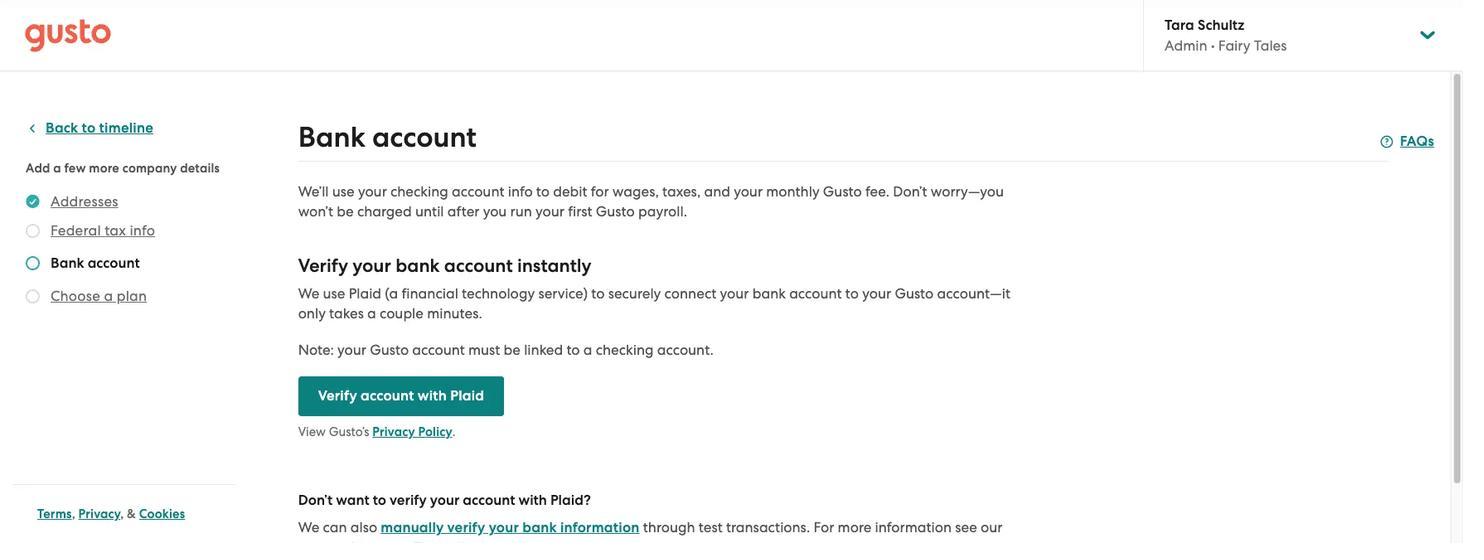 Task type: describe. For each thing, give the bounding box(es) containing it.
addresses button
[[51, 192, 118, 211]]

1 horizontal spatial be
[[504, 342, 521, 358]]

tax
[[105, 222, 126, 239]]

gusto's
[[329, 425, 369, 439]]

service)
[[538, 285, 588, 302]]

info inside 'button'
[[130, 222, 155, 239]]

terms , privacy , & cookies
[[37, 507, 185, 522]]

use inside we'll use your checking account info to debit for wages, taxes, and your monthly gusto fee. don't worry—you won't be charged until after you run your first gusto payroll.
[[332, 183, 355, 200]]

note:
[[298, 342, 334, 358]]

to inside we'll use your checking account info to debit for wages, taxes, and your monthly gusto fee. don't worry—you won't be charged until after you run your first gusto payroll.
[[536, 183, 550, 200]]

addresses
[[51, 193, 118, 210]]

more inside we can also manually verify your bank information through test transactions. for more information see our
[[838, 519, 872, 536]]

back to timeline button
[[26, 119, 153, 138]]

verify for your
[[298, 255, 348, 277]]

also
[[351, 519, 377, 536]]

see
[[955, 519, 978, 536]]

details
[[180, 161, 220, 176]]

we'll use your checking account info to debit for wages, taxes, and your monthly gusto fee. don't worry—you won't be charged until after you run your first gusto payroll.
[[298, 183, 1004, 220]]

(a
[[385, 285, 398, 302]]

back
[[46, 119, 78, 137]]

home image
[[25, 19, 111, 52]]

plan
[[117, 288, 147, 304]]

account inside we'll use your checking account info to debit for wages, taxes, and your monthly gusto fee. don't worry—you won't be charged until after you run your first gusto payroll.
[[452, 183, 505, 200]]

1 information from the left
[[560, 519, 640, 536]]

2 , from the left
[[120, 507, 124, 522]]

faqs
[[1400, 133, 1435, 150]]

check image for federal
[[26, 224, 40, 238]]

manually verify your bank information button
[[381, 518, 640, 538]]

fee.
[[866, 183, 890, 200]]

fairy
[[1219, 37, 1251, 54]]

bank account list
[[26, 192, 230, 309]]

choose
[[51, 288, 100, 304]]

connect
[[665, 285, 717, 302]]

takes
[[329, 305, 364, 322]]

federal tax info button
[[51, 221, 155, 240]]

bank inside list
[[51, 255, 84, 272]]

timeline
[[99, 119, 153, 137]]

gusto left the fee. at right
[[823, 183, 862, 200]]

charged
[[357, 203, 412, 220]]

terms
[[37, 507, 72, 522]]

terms link
[[37, 507, 72, 522]]

tara
[[1165, 17, 1195, 34]]

federal
[[51, 222, 101, 239]]

policy
[[418, 425, 452, 439]]

choose a plan button
[[51, 286, 147, 306]]

transactions.
[[726, 519, 810, 536]]

&
[[127, 507, 136, 522]]

cookies
[[139, 507, 185, 522]]

plaid inside the verify your bank account instantly we use plaid (a financial technology service) to securely connect your bank account to your gusto account—it only takes a couple minutes.
[[349, 285, 381, 302]]

a inside the verify your bank account instantly we use plaid (a financial technology service) to securely connect your bank account to your gusto account—it only takes a couple minutes.
[[367, 305, 376, 322]]

won't
[[298, 203, 333, 220]]

note: your gusto account must be linked to a checking account.
[[298, 342, 714, 358]]

circle check image
[[26, 192, 40, 211]]

monthly
[[766, 183, 820, 200]]

after
[[448, 203, 480, 220]]

until
[[415, 203, 444, 220]]

add
[[26, 161, 50, 176]]

faqs button
[[1381, 132, 1435, 152]]

check image for choose
[[26, 289, 40, 303]]

we inside we can also manually verify your bank information through test transactions. for more information see our
[[298, 519, 320, 536]]

technology
[[462, 285, 535, 302]]

2 vertical spatial bank
[[523, 519, 557, 536]]

securely
[[608, 285, 661, 302]]

only
[[298, 305, 326, 322]]

we'll
[[298, 183, 329, 200]]

tales
[[1254, 37, 1287, 54]]

privacy policy link
[[373, 425, 452, 439]]

back to timeline
[[46, 119, 153, 137]]

info inside we'll use your checking account info to debit for wages, taxes, and your monthly gusto fee. don't worry—you won't be charged until after you run your first gusto payroll.
[[508, 183, 533, 200]]

0 horizontal spatial more
[[89, 161, 119, 176]]

0 vertical spatial bank
[[298, 120, 366, 154]]

our
[[981, 519, 1003, 536]]



Task type: vqa. For each thing, say whether or not it's contained in the screenshot.
second , from the right
yes



Task type: locate. For each thing, give the bounding box(es) containing it.
0 horizontal spatial verify
[[390, 492, 427, 509]]

bank up choose on the left bottom of page
[[51, 255, 84, 272]]

bank right connect
[[753, 285, 786, 302]]

0 horizontal spatial bank
[[396, 255, 440, 277]]

don't up can
[[298, 492, 333, 509]]

0 horizontal spatial with
[[418, 387, 447, 405]]

bank account inside bank account list
[[51, 255, 140, 272]]

we can also manually verify your bank information through test transactions. for more information see our
[[298, 519, 1003, 536]]

verify account with plaid
[[318, 387, 484, 405]]

bank up financial
[[396, 255, 440, 277]]

your
[[358, 183, 387, 200], [734, 183, 763, 200], [536, 203, 565, 220], [353, 255, 391, 277], [720, 285, 749, 302], [863, 285, 892, 302], [338, 342, 366, 358], [430, 492, 460, 509], [489, 519, 519, 536]]

gusto down couple
[[370, 342, 409, 358]]

account.
[[657, 342, 714, 358]]

information
[[560, 519, 640, 536], [875, 519, 952, 536]]

1 vertical spatial verify
[[447, 519, 485, 536]]

1 horizontal spatial privacy
[[373, 425, 415, 439]]

1 check image from the top
[[26, 224, 40, 238]]

test
[[699, 519, 723, 536]]

view
[[298, 425, 326, 439]]

0 horizontal spatial bank
[[51, 255, 84, 272]]

1 vertical spatial privacy
[[78, 507, 120, 522]]

verify account with plaid button
[[298, 376, 504, 416]]

bank account up choose a plan "button"
[[51, 255, 140, 272]]

financial
[[402, 285, 458, 302]]

first
[[568, 203, 593, 220]]

1 horizontal spatial verify
[[447, 519, 485, 536]]

0 vertical spatial info
[[508, 183, 533, 200]]

use
[[332, 183, 355, 200], [323, 285, 345, 302]]

privacy left & on the bottom left of the page
[[78, 507, 120, 522]]

0 vertical spatial check image
[[26, 224, 40, 238]]

2 check image from the top
[[26, 289, 40, 303]]

0 vertical spatial bank
[[396, 255, 440, 277]]

0 vertical spatial verify
[[390, 492, 427, 509]]

for
[[591, 183, 609, 200]]

don't inside we'll use your checking account info to debit for wages, taxes, and your monthly gusto fee. don't worry—you won't be charged until after you run your first gusto payroll.
[[893, 183, 928, 200]]

0 vertical spatial checking
[[391, 183, 448, 200]]

.
[[452, 425, 456, 439]]

use up the takes
[[323, 285, 345, 302]]

and
[[704, 183, 730, 200]]

few
[[64, 161, 86, 176]]

run
[[510, 203, 532, 220]]

0 vertical spatial plaid
[[349, 285, 381, 302]]

1 horizontal spatial bank account
[[298, 120, 477, 154]]

don't
[[893, 183, 928, 200], [298, 492, 333, 509]]

1 we from the top
[[298, 285, 320, 302]]

1 horizontal spatial bank
[[523, 519, 557, 536]]

we left can
[[298, 519, 320, 536]]

info
[[508, 183, 533, 200], [130, 222, 155, 239]]

1 horizontal spatial with
[[519, 492, 547, 509]]

check image
[[26, 256, 40, 270]]

verify for account
[[318, 387, 357, 405]]

0 horizontal spatial don't
[[298, 492, 333, 509]]

choose a plan
[[51, 288, 147, 304]]

plaid
[[349, 285, 381, 302], [450, 387, 484, 405]]

0 vertical spatial privacy
[[373, 425, 415, 439]]

we inside the verify your bank account instantly we use plaid (a financial technology service) to securely connect your bank account to your gusto account—it only takes a couple minutes.
[[298, 285, 320, 302]]

want
[[336, 492, 370, 509]]

verify inside button
[[318, 387, 357, 405]]

check image down check icon
[[26, 289, 40, 303]]

plaid?
[[550, 492, 591, 509]]

1 vertical spatial don't
[[298, 492, 333, 509]]

2 we from the top
[[298, 519, 320, 536]]

1 vertical spatial checking
[[596, 342, 654, 358]]

federal tax info
[[51, 222, 155, 239]]

1 horizontal spatial ,
[[120, 507, 124, 522]]

1 vertical spatial be
[[504, 342, 521, 358]]

more right few
[[89, 161, 119, 176]]

gusto
[[823, 183, 862, 200], [596, 203, 635, 220], [895, 285, 934, 302], [370, 342, 409, 358]]

info right the tax
[[130, 222, 155, 239]]

more
[[89, 161, 119, 176], [838, 519, 872, 536]]

0 vertical spatial bank account
[[298, 120, 477, 154]]

0 horizontal spatial checking
[[391, 183, 448, 200]]

0 horizontal spatial bank account
[[51, 255, 140, 272]]

privacy down verify account with plaid button
[[373, 425, 415, 439]]

1 vertical spatial more
[[838, 519, 872, 536]]

0 vertical spatial verify
[[298, 255, 348, 277]]

1 horizontal spatial more
[[838, 519, 872, 536]]

privacy link
[[78, 507, 120, 522]]

1 vertical spatial we
[[298, 519, 320, 536]]

information down "plaid?"
[[560, 519, 640, 536]]

with up "manually verify your bank information" button
[[519, 492, 547, 509]]

privacy for policy
[[373, 425, 415, 439]]

,
[[72, 507, 75, 522], [120, 507, 124, 522]]

use inside the verify your bank account instantly we use plaid (a financial technology service) to securely connect your bank account to your gusto account—it only takes a couple minutes.
[[323, 285, 345, 302]]

worry—you
[[931, 183, 1004, 200]]

a left plan
[[104, 288, 113, 304]]

payroll.
[[638, 203, 687, 220]]

tara schultz admin • fairy tales
[[1165, 17, 1287, 54]]

to
[[82, 119, 96, 137], [536, 183, 550, 200], [591, 285, 605, 302], [846, 285, 859, 302], [567, 342, 580, 358], [373, 492, 386, 509]]

0 horizontal spatial info
[[130, 222, 155, 239]]

add a few more company details
[[26, 161, 220, 176]]

0 horizontal spatial plaid
[[349, 285, 381, 302]]

gusto inside the verify your bank account instantly we use plaid (a financial technology service) to securely connect your bank account to your gusto account—it only takes a couple minutes.
[[895, 285, 934, 302]]

1 horizontal spatial information
[[875, 519, 952, 536]]

0 vertical spatial with
[[418, 387, 447, 405]]

0 vertical spatial more
[[89, 161, 119, 176]]

1 horizontal spatial plaid
[[450, 387, 484, 405]]

view gusto's privacy policy .
[[298, 425, 456, 439]]

0 vertical spatial be
[[337, 203, 354, 220]]

plaid up .
[[450, 387, 484, 405]]

, left & on the bottom left of the page
[[120, 507, 124, 522]]

with up policy
[[418, 387, 447, 405]]

information inside we can also manually verify your bank information through test transactions. for more information see our
[[875, 519, 952, 536]]

1 , from the left
[[72, 507, 75, 522]]

0 vertical spatial use
[[332, 183, 355, 200]]

a inside "button"
[[104, 288, 113, 304]]

minutes.
[[427, 305, 482, 322]]

checking
[[391, 183, 448, 200], [596, 342, 654, 358]]

we
[[298, 285, 320, 302], [298, 519, 320, 536]]

verify up only
[[298, 255, 348, 277]]

taxes,
[[663, 183, 701, 200]]

you
[[483, 203, 507, 220]]

0 horizontal spatial information
[[560, 519, 640, 536]]

, left privacy link
[[72, 507, 75, 522]]

a left few
[[53, 161, 61, 176]]

be right must
[[504, 342, 521, 358]]

gusto down for
[[596, 203, 635, 220]]

0 horizontal spatial privacy
[[78, 507, 120, 522]]

for
[[814, 519, 835, 536]]

don't want to verify your account with plaid?
[[298, 492, 591, 509]]

couple
[[380, 305, 424, 322]]

checking up until
[[391, 183, 448, 200]]

plaid inside button
[[450, 387, 484, 405]]

1 vertical spatial bank account
[[51, 255, 140, 272]]

a right the takes
[[367, 305, 376, 322]]

1 vertical spatial bank
[[753, 285, 786, 302]]

through
[[643, 519, 695, 536]]

1 vertical spatial info
[[130, 222, 155, 239]]

be inside we'll use your checking account info to debit for wages, taxes, and your monthly gusto fee. don't worry—you won't be charged until after you run your first gusto payroll.
[[337, 203, 354, 220]]

wages,
[[613, 183, 659, 200]]

checking down securely
[[596, 342, 654, 358]]

account inside list
[[88, 255, 140, 272]]

verify down don't want to verify your account with plaid?
[[447, 519, 485, 536]]

0 vertical spatial don't
[[893, 183, 928, 200]]

2 horizontal spatial bank
[[753, 285, 786, 302]]

linked
[[524, 342, 563, 358]]

•
[[1211, 37, 1215, 54]]

bank account up charged
[[298, 120, 477, 154]]

we up only
[[298, 285, 320, 302]]

bank down "plaid?"
[[523, 519, 557, 536]]

1 vertical spatial check image
[[26, 289, 40, 303]]

with inside button
[[418, 387, 447, 405]]

verify inside the verify your bank account instantly we use plaid (a financial technology service) to securely connect your bank account to your gusto account—it only takes a couple minutes.
[[298, 255, 348, 277]]

check image down the circle check image
[[26, 224, 40, 238]]

information left see
[[875, 519, 952, 536]]

a right linked
[[584, 342, 592, 358]]

don't right the fee. at right
[[893, 183, 928, 200]]

0 horizontal spatial be
[[337, 203, 354, 220]]

company
[[122, 161, 177, 176]]

1 horizontal spatial info
[[508, 183, 533, 200]]

checking inside we'll use your checking account info to debit for wages, taxes, and your monthly gusto fee. don't worry—you won't be charged until after you run your first gusto payroll.
[[391, 183, 448, 200]]

more right for
[[838, 519, 872, 536]]

debit
[[553, 183, 588, 200]]

2 information from the left
[[875, 519, 952, 536]]

must
[[469, 342, 500, 358]]

gusto left account—it
[[895, 285, 934, 302]]

a
[[53, 161, 61, 176], [104, 288, 113, 304], [367, 305, 376, 322], [584, 342, 592, 358]]

manually
[[381, 519, 444, 536]]

1 vertical spatial bank
[[51, 255, 84, 272]]

1 horizontal spatial checking
[[596, 342, 654, 358]]

verify up manually on the bottom
[[390, 492, 427, 509]]

verify up 'gusto's'
[[318, 387, 357, 405]]

account—it
[[937, 285, 1011, 302]]

1 vertical spatial with
[[519, 492, 547, 509]]

account
[[372, 120, 477, 154], [452, 183, 505, 200], [88, 255, 140, 272], [444, 255, 513, 277], [790, 285, 842, 302], [412, 342, 465, 358], [361, 387, 414, 405], [463, 492, 515, 509]]

bank
[[298, 120, 366, 154], [51, 255, 84, 272]]

verify
[[390, 492, 427, 509], [447, 519, 485, 536]]

bank account
[[298, 120, 477, 154], [51, 255, 140, 272]]

bank up we'll
[[298, 120, 366, 154]]

plaid left (a
[[349, 285, 381, 302]]

use right we'll
[[332, 183, 355, 200]]

account inside button
[[361, 387, 414, 405]]

1 vertical spatial use
[[323, 285, 345, 302]]

instantly
[[517, 255, 592, 277]]

admin
[[1165, 37, 1208, 54]]

cookies button
[[139, 504, 185, 524]]

can
[[323, 519, 347, 536]]

1 vertical spatial verify
[[318, 387, 357, 405]]

check image
[[26, 224, 40, 238], [26, 289, 40, 303]]

privacy for ,
[[78, 507, 120, 522]]

schultz
[[1198, 17, 1245, 34]]

privacy
[[373, 425, 415, 439], [78, 507, 120, 522]]

to inside "button"
[[82, 119, 96, 137]]

be right won't
[[337, 203, 354, 220]]

bank
[[396, 255, 440, 277], [753, 285, 786, 302], [523, 519, 557, 536]]

info up run
[[508, 183, 533, 200]]

1 vertical spatial plaid
[[450, 387, 484, 405]]

verify your bank account instantly we use plaid (a financial technology service) to securely connect your bank account to your gusto account—it only takes a couple minutes.
[[298, 255, 1011, 322]]

0 horizontal spatial ,
[[72, 507, 75, 522]]

1 horizontal spatial don't
[[893, 183, 928, 200]]

1 horizontal spatial bank
[[298, 120, 366, 154]]

0 vertical spatial we
[[298, 285, 320, 302]]



